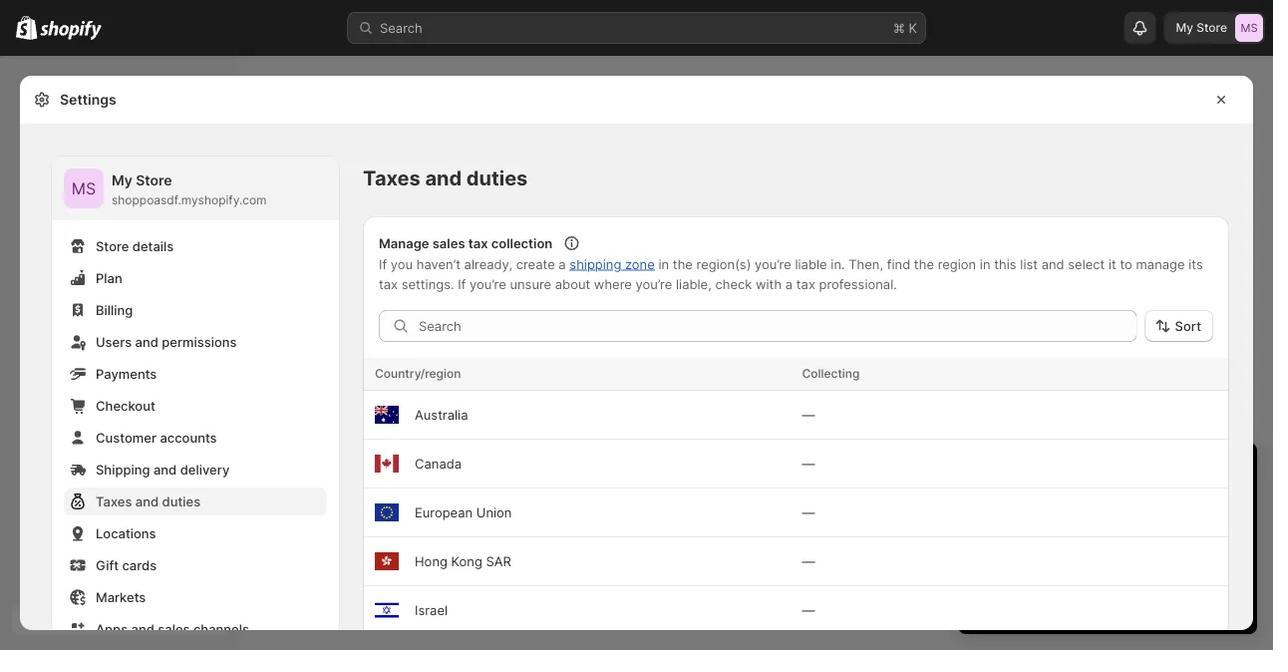 Task type: describe. For each thing, give the bounding box(es) containing it.
european union
[[415, 505, 512, 520]]

collection
[[491, 235, 553, 251]]

ms button
[[64, 169, 104, 208]]

3 days left in your trial element
[[958, 495, 1257, 634]]

then,
[[849, 256, 884, 272]]

hong kong sar
[[415, 553, 511, 569]]

region(s)
[[697, 256, 751, 272]]

kong
[[451, 553, 482, 569]]

apps
[[96, 621, 128, 637]]

and right users
[[135, 334, 158, 350]]

you
[[391, 256, 413, 272]]

region
[[938, 256, 976, 272]]

professional.
[[819, 276, 897, 292]]

this
[[994, 256, 1017, 272]]

checkout
[[96, 398, 155, 413]]

shoppoasdf.myshopify.com
[[112, 193, 267, 207]]

— for canada
[[802, 456, 815, 471]]

gift cards link
[[64, 551, 327, 579]]

manage sales tax collection
[[379, 235, 553, 251]]

0 horizontal spatial a
[[559, 256, 566, 272]]

select
[[1068, 256, 1105, 272]]

check
[[715, 276, 752, 292]]

sort button
[[1145, 310, 1214, 342]]

taxes inside shop settings menu element
[[96, 494, 132, 509]]

add
[[1096, 556, 1119, 572]]

store inside to customize your online store and add bonus features
[[1034, 556, 1066, 572]]

and down shipping and delivery on the left of page
[[135, 494, 159, 509]]

1 in from the left
[[659, 256, 669, 272]]

online
[[994, 556, 1031, 572]]

0 vertical spatial taxes and duties
[[363, 166, 528, 190]]

if you haven't already, create a shipping zone
[[379, 256, 655, 272]]

liable
[[795, 256, 827, 272]]

it
[[1109, 256, 1117, 272]]

and inside to customize your online store and add bonus features
[[1069, 556, 1092, 572]]

where
[[594, 276, 632, 292]]

permissions
[[162, 334, 237, 350]]

my store
[[1176, 20, 1228, 35]]

payments link
[[64, 360, 327, 388]]

a inside 'in the region(s) you're liable in. then, find the region in this list and select it to manage its tax settings. if you're unsure about where you're liable, check with a tax professional.'
[[786, 276, 793, 292]]

1 horizontal spatial you're
[[636, 276, 672, 292]]

in.
[[831, 256, 845, 272]]

customize
[[1139, 537, 1201, 552]]

checkout link
[[64, 392, 327, 420]]

locations link
[[64, 520, 327, 547]]

cards
[[122, 557, 157, 573]]

users
[[96, 334, 132, 350]]

to inside to customize your online store and add bonus features
[[1123, 537, 1135, 552]]

2 in from the left
[[980, 256, 991, 272]]

and up the manage sales tax collection
[[425, 166, 462, 190]]

Search text field
[[419, 310, 1137, 342]]

canada
[[415, 456, 462, 471]]

my store image
[[64, 169, 104, 208]]

— for european union
[[802, 505, 815, 520]]

— for australia
[[802, 407, 815, 422]]

plan link
[[64, 264, 327, 292]]

0 horizontal spatial tax
[[379, 276, 398, 292]]

apps and sales channels link
[[64, 615, 327, 643]]

0 horizontal spatial shopify image
[[16, 16, 37, 40]]

— for israel
[[802, 602, 815, 618]]

european union link
[[415, 505, 512, 520]]

customer
[[96, 430, 157, 445]]

0 horizontal spatial you're
[[470, 276, 506, 292]]

gift
[[96, 557, 119, 573]]

delivery
[[180, 462, 230, 477]]

⌘ k
[[893, 20, 917, 35]]

collecting
[[802, 366, 860, 381]]

duties inside shop settings menu element
[[162, 494, 201, 509]]

billing link
[[64, 296, 327, 324]]

shipping zone link
[[570, 256, 655, 272]]

credit
[[1084, 537, 1119, 552]]

2 horizontal spatial you're
[[755, 256, 792, 272]]

$50 app store credit
[[994, 537, 1119, 552]]

shipping and delivery
[[96, 462, 230, 477]]

shipping
[[96, 462, 150, 477]]

israel
[[415, 602, 448, 618]]



Task type: locate. For each thing, give the bounding box(es) containing it.
app
[[1022, 537, 1045, 552]]

1 vertical spatial a
[[786, 276, 793, 292]]

4 — from the top
[[802, 553, 815, 569]]

0 horizontal spatial my
[[112, 172, 132, 189]]

store right app
[[1049, 537, 1080, 552]]

store for my store shoppoasdf.myshopify.com
[[136, 172, 172, 189]]

and left add
[[1069, 556, 1092, 572]]

shop settings menu element
[[52, 157, 339, 650]]

to inside 'in the region(s) you're liable in. then, find the region in this list and select it to manage its tax settings. if you're unsure about where you're liable, check with a tax professional.'
[[1120, 256, 1133, 272]]

1 vertical spatial sales
[[158, 621, 190, 637]]

a up about
[[559, 256, 566, 272]]

tax down liable
[[797, 276, 816, 292]]

markets link
[[64, 583, 327, 611]]

to up bonus
[[1123, 537, 1135, 552]]

and right list
[[1042, 256, 1065, 272]]

tax down "you"
[[379, 276, 398, 292]]

details
[[132, 238, 174, 254]]

sort
[[1175, 318, 1202, 334]]

already,
[[464, 256, 513, 272]]

its
[[1189, 256, 1203, 272]]

customer accounts
[[96, 430, 217, 445]]

if down haven't
[[458, 276, 466, 292]]

liable,
[[676, 276, 712, 292]]

1 vertical spatial my
[[112, 172, 132, 189]]

taxes and duties down shipping and delivery on the left of page
[[96, 494, 201, 509]]

manage
[[1136, 256, 1185, 272]]

taxes
[[363, 166, 421, 190], [96, 494, 132, 509]]

features
[[1164, 556, 1215, 572]]

my inside my store shoppoasdf.myshopify.com
[[112, 172, 132, 189]]

your
[[1205, 537, 1232, 552]]

0 vertical spatial my
[[1176, 20, 1194, 35]]

1 horizontal spatial shopify image
[[40, 20, 102, 40]]

1 horizontal spatial duties
[[466, 166, 528, 190]]

k
[[909, 20, 917, 35]]

sales down markets link
[[158, 621, 190, 637]]

0 horizontal spatial sales
[[158, 621, 190, 637]]

markets
[[96, 589, 146, 605]]

0 horizontal spatial the
[[673, 256, 693, 272]]

$50
[[994, 537, 1018, 552]]

0 vertical spatial store
[[1049, 537, 1080, 552]]

taxes and duties up the manage sales tax collection
[[363, 166, 528, 190]]

1 — from the top
[[802, 407, 815, 422]]

1 vertical spatial taxes and duties
[[96, 494, 201, 509]]

create
[[516, 256, 555, 272]]

haven't
[[417, 256, 461, 272]]

sar
[[486, 553, 511, 569]]

tax
[[468, 235, 488, 251], [379, 276, 398, 292], [797, 276, 816, 292]]

1 the from the left
[[673, 256, 693, 272]]

billing
[[96, 302, 133, 318]]

— for hong kong sar
[[802, 553, 815, 569]]

union
[[476, 505, 512, 520]]

⌘
[[893, 20, 905, 35]]

and down customer accounts
[[154, 462, 177, 477]]

to customize your online store and add bonus features
[[994, 537, 1232, 572]]

search
[[380, 20, 423, 35]]

duties down the shipping and delivery link
[[162, 494, 201, 509]]

in the region(s) you're liable in. then, find the region in this list and select it to manage its tax settings. if you're unsure about where you're liable, check with a tax professional.
[[379, 256, 1203, 292]]

store up shoppoasdf.myshopify.com
[[136, 172, 172, 189]]

settings
[[60, 91, 116, 108]]

store down $50 app store credit
[[1034, 556, 1066, 572]]

1 horizontal spatial if
[[458, 276, 466, 292]]

store
[[1197, 20, 1228, 35], [136, 172, 172, 189], [96, 238, 129, 254]]

1 vertical spatial taxes
[[96, 494, 132, 509]]

taxes and duties inside shop settings menu element
[[96, 494, 201, 509]]

zone
[[625, 256, 655, 272]]

australia link
[[415, 407, 468, 422]]

sales inside shop settings menu element
[[158, 621, 190, 637]]

israel link
[[415, 602, 448, 618]]

store
[[1049, 537, 1080, 552], [1034, 556, 1066, 572]]

store details
[[96, 238, 174, 254]]

1 horizontal spatial taxes
[[363, 166, 421, 190]]

—
[[802, 407, 815, 422], [802, 456, 815, 471], [802, 505, 815, 520], [802, 553, 815, 569], [802, 602, 815, 618]]

my for my store shoppoasdf.myshopify.com
[[112, 172, 132, 189]]

0 vertical spatial duties
[[466, 166, 528, 190]]

customer accounts link
[[64, 424, 327, 452]]

my left my store icon
[[1176, 20, 1194, 35]]

channels
[[193, 621, 249, 637]]

duties up collection
[[466, 166, 528, 190]]

shipping and delivery link
[[64, 456, 327, 484]]

hong
[[415, 553, 448, 569]]

1 horizontal spatial my
[[1176, 20, 1194, 35]]

taxes up manage
[[363, 166, 421, 190]]

settings dialog
[[20, 76, 1254, 650]]

1 horizontal spatial taxes and duties
[[363, 166, 528, 190]]

my right my store image
[[112, 172, 132, 189]]

sales up haven't
[[432, 235, 465, 251]]

settings.
[[402, 276, 454, 292]]

store up plan
[[96, 238, 129, 254]]

in right zone
[[659, 256, 669, 272]]

1 horizontal spatial in
[[980, 256, 991, 272]]

1 horizontal spatial a
[[786, 276, 793, 292]]

0 vertical spatial sales
[[432, 235, 465, 251]]

apps and sales channels
[[96, 621, 249, 637]]

the right the find
[[914, 256, 934, 272]]

duties
[[466, 166, 528, 190], [162, 494, 201, 509]]

hong kong sar link
[[415, 553, 511, 569]]

locations
[[96, 526, 156, 541]]

and inside 'in the region(s) you're liable in. then, find the region in this list and select it to manage its tax settings. if you're unsure about where you're liable, check with a tax professional.'
[[1042, 256, 1065, 272]]

australia
[[415, 407, 468, 422]]

and right apps
[[131, 621, 154, 637]]

taxes down shipping
[[96, 494, 132, 509]]

1 horizontal spatial the
[[914, 256, 934, 272]]

0 horizontal spatial in
[[659, 256, 669, 272]]

accounts
[[160, 430, 217, 445]]

about
[[555, 276, 591, 292]]

you're down zone
[[636, 276, 672, 292]]

if inside 'in the region(s) you're liable in. then, find the region in this list and select it to manage its tax settings. if you're unsure about where you're liable, check with a tax professional.'
[[458, 276, 466, 292]]

0 vertical spatial store
[[1197, 20, 1228, 35]]

you're down already,
[[470, 276, 506, 292]]

5 — from the top
[[802, 602, 815, 618]]

store details link
[[64, 232, 327, 260]]

unsure
[[510, 276, 552, 292]]

with
[[756, 276, 782, 292]]

1 horizontal spatial sales
[[432, 235, 465, 251]]

if left "you"
[[379, 256, 387, 272]]

if
[[379, 256, 387, 272], [458, 276, 466, 292]]

a right with
[[786, 276, 793, 292]]

users and permissions link
[[64, 328, 327, 356]]

0 vertical spatial if
[[379, 256, 387, 272]]

list
[[1020, 256, 1038, 272]]

in
[[659, 256, 669, 272], [980, 256, 991, 272]]

2 the from the left
[[914, 256, 934, 272]]

shipping
[[570, 256, 622, 272]]

users and permissions
[[96, 334, 237, 350]]

0 horizontal spatial store
[[96, 238, 129, 254]]

1 horizontal spatial store
[[136, 172, 172, 189]]

0 vertical spatial to
[[1120, 256, 1133, 272]]

my store shoppoasdf.myshopify.com
[[112, 172, 267, 207]]

taxes and duties link
[[64, 488, 327, 516]]

1 vertical spatial store
[[1034, 556, 1066, 572]]

0 vertical spatial taxes
[[363, 166, 421, 190]]

1 horizontal spatial tax
[[468, 235, 488, 251]]

3 — from the top
[[802, 505, 815, 520]]

plan
[[96, 270, 122, 286]]

shopify image
[[16, 16, 37, 40], [40, 20, 102, 40]]

country/region
[[375, 366, 461, 381]]

1 vertical spatial if
[[458, 276, 466, 292]]

in left this
[[980, 256, 991, 272]]

tax up already,
[[468, 235, 488, 251]]

store for my store
[[1197, 20, 1228, 35]]

2 horizontal spatial store
[[1197, 20, 1228, 35]]

you're up with
[[755, 256, 792, 272]]

2 — from the top
[[802, 456, 815, 471]]

my store image
[[1236, 14, 1263, 42]]

dialog
[[1261, 76, 1273, 650]]

gift cards
[[96, 557, 157, 573]]

find
[[887, 256, 911, 272]]

1 vertical spatial to
[[1123, 537, 1135, 552]]

my for my store
[[1176, 20, 1194, 35]]

to
[[1120, 256, 1133, 272], [1123, 537, 1135, 552]]

the up liable,
[[673, 256, 693, 272]]

store left my store icon
[[1197, 20, 1228, 35]]

2 horizontal spatial tax
[[797, 276, 816, 292]]

store inside my store shoppoasdf.myshopify.com
[[136, 172, 172, 189]]

sales
[[432, 235, 465, 251], [158, 621, 190, 637]]

1 vertical spatial duties
[[162, 494, 201, 509]]

0 horizontal spatial if
[[379, 256, 387, 272]]

2 vertical spatial store
[[96, 238, 129, 254]]

to right it
[[1120, 256, 1133, 272]]

1 vertical spatial store
[[136, 172, 172, 189]]

canada link
[[415, 456, 462, 471]]

0 horizontal spatial taxes
[[96, 494, 132, 509]]

my
[[1176, 20, 1194, 35], [112, 172, 132, 189]]

0 vertical spatial a
[[559, 256, 566, 272]]

european
[[415, 505, 473, 520]]

0 horizontal spatial duties
[[162, 494, 201, 509]]

0 horizontal spatial taxes and duties
[[96, 494, 201, 509]]



